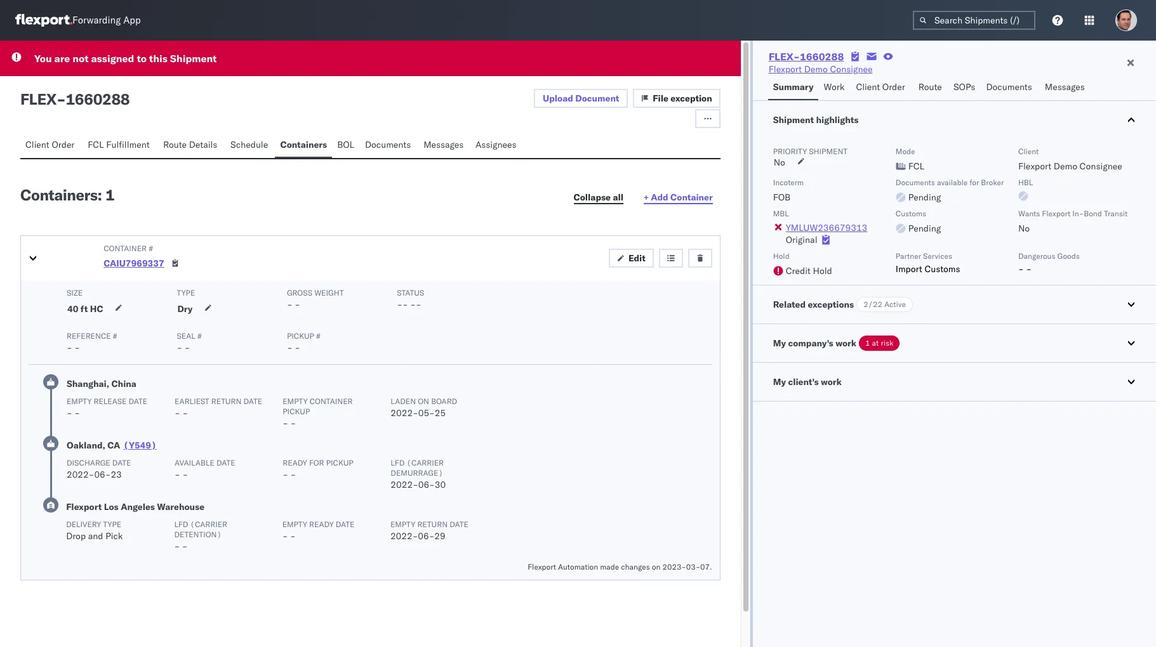 Task type: describe. For each thing, give the bounding box(es) containing it.
return for 06-
[[417, 520, 448, 530]]

flexport inside wants flexport in-bond transit no
[[1042, 209, 1071, 218]]

client's
[[788, 377, 819, 388]]

# for reference # - -
[[113, 331, 117, 341]]

1 horizontal spatial order
[[883, 81, 905, 93]]

date for empty return date 2022-06-29
[[450, 520, 469, 530]]

assignees button
[[471, 133, 524, 158]]

related exceptions
[[773, 299, 854, 311]]

2/22 active
[[864, 300, 906, 309]]

date inside discharge date 2022-06-23
[[112, 459, 131, 468]]

# for seal # - -
[[197, 331, 202, 341]]

1 vertical spatial container
[[104, 244, 147, 253]]

empty for empty container pickup - -
[[283, 397, 308, 406]]

type
[[177, 288, 195, 298]]

lfd (carrier demurrage) 2022-06-30
[[391, 459, 446, 491]]

bol button
[[332, 133, 360, 158]]

ca
[[108, 440, 120, 452]]

empty for empty release date - -
[[67, 397, 92, 406]]

fcl fulfillment button
[[83, 133, 158, 158]]

partner
[[896, 251, 921, 261]]

you are not assigned to this shipment
[[34, 52, 217, 65]]

available
[[175, 459, 215, 468]]

exceptions
[[808, 299, 854, 311]]

upload
[[543, 93, 573, 104]]

pickup
[[287, 331, 314, 341]]

0 vertical spatial messages button
[[1040, 76, 1092, 100]]

forwarding app
[[72, 14, 141, 26]]

container inside button
[[671, 192, 713, 203]]

you
[[34, 52, 52, 65]]

empty container pickup - -
[[283, 397, 353, 429]]

status -- --
[[397, 288, 424, 311]]

add
[[651, 192, 668, 203]]

25
[[435, 408, 446, 419]]

schedule
[[231, 139, 268, 151]]

size
[[67, 288, 83, 298]]

file
[[653, 93, 669, 104]]

route details
[[163, 139, 217, 151]]

dangerous goods - -
[[1019, 251, 1080, 275]]

2/22
[[864, 300, 883, 309]]

not
[[73, 52, 89, 65]]

ymluw236679313
[[786, 222, 868, 234]]

0 horizontal spatial client order button
[[20, 133, 83, 158]]

containers:
[[20, 185, 102, 204]]

highlights
[[816, 114, 859, 126]]

consignee inside client flexport demo consignee incoterm fob
[[1080, 161, 1123, 172]]

forwarding app link
[[15, 14, 141, 27]]

1 vertical spatial documents button
[[360, 133, 419, 158]]

work
[[824, 81, 845, 93]]

shipment highlights
[[773, 114, 859, 126]]

flexport automation made changes on 2023-03-07.
[[528, 563, 712, 572]]

0 horizontal spatial order
[[52, 139, 75, 151]]

collapse all button
[[566, 188, 631, 207]]

0 horizontal spatial messages button
[[419, 133, 471, 158]]

route details button
[[158, 133, 225, 158]]

+ add container
[[644, 192, 713, 203]]

# for pickup # - -
[[316, 331, 321, 341]]

assigned
[[91, 52, 134, 65]]

china
[[111, 378, 136, 390]]

company's
[[788, 338, 834, 349]]

demo inside client flexport demo consignee incoterm fob
[[1054, 161, 1078, 172]]

0 vertical spatial client order
[[856, 81, 905, 93]]

status
[[397, 288, 424, 298]]

flexport for flexport automation made changes on 2023-03-07.
[[528, 563, 556, 572]]

detention)
[[174, 530, 222, 540]]

at
[[872, 338, 879, 348]]

wants
[[1019, 209, 1040, 218]]

all
[[613, 192, 624, 203]]

0 vertical spatial for
[[970, 178, 979, 187]]

my for my company's work
[[773, 338, 786, 349]]

flexport los angeles warehouse
[[66, 502, 205, 513]]

date for earliest return date - -
[[244, 397, 262, 406]]

collapse all
[[574, 192, 624, 203]]

changes
[[621, 563, 650, 572]]

1 vertical spatial client order
[[25, 139, 75, 151]]

warehouse
[[157, 502, 205, 513]]

credit hold
[[786, 265, 832, 277]]

flexport demo consignee
[[769, 64, 873, 75]]

0 vertical spatial 1
[[105, 185, 115, 204]]

assignees
[[476, 139, 517, 151]]

hc
[[90, 304, 103, 315]]

1 horizontal spatial 1
[[866, 338, 870, 348]]

pending for customs
[[909, 223, 941, 234]]

sops button
[[949, 76, 981, 100]]

angeles
[[121, 502, 155, 513]]

flexport for flexport los angeles warehouse
[[66, 502, 102, 513]]

return for -
[[211, 397, 242, 406]]

06- for -
[[418, 479, 435, 491]]

gross weight - -
[[287, 288, 344, 311]]

work for my client's work
[[821, 377, 842, 388]]

oakland,
[[67, 440, 105, 452]]

1 vertical spatial on
[[652, 563, 661, 572]]

1 horizontal spatial client
[[856, 81, 880, 93]]

(y549) link
[[123, 439, 157, 452]]

original
[[786, 234, 818, 246]]

2023-
[[663, 563, 686, 572]]

los
[[104, 502, 119, 513]]

0 vertical spatial 1660288
[[800, 50, 844, 63]]

priority shipment
[[773, 147, 848, 156]]

documents available for broker
[[896, 178, 1004, 187]]

schedule button
[[225, 133, 275, 158]]

containers button
[[275, 133, 332, 158]]

(carrier for 06-
[[407, 459, 444, 468]]

40 ft hc
[[67, 304, 103, 315]]

containers
[[280, 139, 327, 151]]

are
[[54, 52, 70, 65]]

(y549)
[[123, 440, 157, 452]]

1 vertical spatial documents
[[365, 139, 411, 151]]

ready for pickup - -
[[283, 459, 354, 481]]

earliest return date - -
[[175, 397, 262, 419]]

shanghai,
[[67, 378, 109, 390]]

date for empty release date - -
[[129, 397, 147, 406]]

route for route
[[919, 81, 942, 93]]

pickup for 2022-06-30
[[326, 459, 354, 468]]

flex-1660288 link
[[769, 50, 844, 63]]

0 vertical spatial customs
[[896, 209, 927, 218]]



Task type: locate. For each thing, give the bounding box(es) containing it.
container up caiu7969337 button
[[104, 244, 147, 253]]

documents down mode
[[896, 178, 935, 187]]

1 vertical spatial work
[[821, 377, 842, 388]]

1 horizontal spatial client order
[[856, 81, 905, 93]]

laden
[[391, 397, 416, 406]]

1 horizontal spatial (carrier
[[407, 459, 444, 468]]

my left client's
[[773, 377, 786, 388]]

ymluw236679313 button
[[786, 222, 868, 234]]

2 horizontal spatial documents
[[987, 81, 1032, 93]]

0 horizontal spatial client
[[25, 139, 49, 151]]

transit
[[1104, 209, 1128, 218]]

board
[[431, 397, 457, 406]]

route button
[[914, 76, 949, 100]]

on left 2023-
[[652, 563, 661, 572]]

1 vertical spatial client order button
[[20, 133, 83, 158]]

discharge
[[67, 459, 110, 468]]

lfd inside lfd (carrier detention) - -
[[174, 520, 188, 530]]

pickup inside ready for pickup - -
[[326, 459, 354, 468]]

customs inside partner services import customs
[[925, 264, 961, 275]]

shipment inside button
[[773, 114, 814, 126]]

1 right containers:
[[105, 185, 115, 204]]

2022- down demurrage)
[[391, 479, 418, 491]]

import
[[896, 264, 923, 275]]

0 horizontal spatial on
[[418, 397, 429, 406]]

# inside the pickup # - -
[[316, 331, 321, 341]]

0 vertical spatial lfd
[[391, 459, 405, 468]]

# up caiu7969337 button
[[149, 244, 153, 253]]

caiu7969337 button
[[104, 258, 164, 269]]

client right work button
[[856, 81, 880, 93]]

0 vertical spatial documents button
[[981, 76, 1040, 100]]

client down flex
[[25, 139, 49, 151]]

2 pending from the top
[[909, 223, 941, 234]]

documents right bol button
[[365, 139, 411, 151]]

05-
[[418, 408, 435, 419]]

0 vertical spatial route
[[919, 81, 942, 93]]

2022- inside the laden on board 2022-05-25
[[391, 408, 418, 419]]

broker
[[981, 178, 1004, 187]]

0 horizontal spatial documents button
[[360, 133, 419, 158]]

1 horizontal spatial shipment
[[773, 114, 814, 126]]

consignee up "bond"
[[1080, 161, 1123, 172]]

0 vertical spatial work
[[836, 338, 857, 349]]

documents
[[987, 81, 1032, 93], [365, 139, 411, 151], [896, 178, 935, 187]]

shipment up priority at top
[[773, 114, 814, 126]]

client inside client flexport demo consignee incoterm fob
[[1019, 147, 1039, 156]]

0 horizontal spatial pickup
[[283, 407, 310, 417]]

route for route details
[[163, 139, 187, 151]]

work right client's
[[821, 377, 842, 388]]

1 vertical spatial (carrier
[[190, 520, 227, 530]]

fcl for fcl
[[909, 161, 925, 172]]

credit
[[786, 265, 811, 277]]

(carrier up demurrage)
[[407, 459, 444, 468]]

2022- inside lfd (carrier demurrage) 2022-06-30
[[391, 479, 418, 491]]

0 horizontal spatial no
[[774, 157, 785, 168]]

containers: 1
[[20, 185, 115, 204]]

pickup for 2022-05-25
[[283, 407, 310, 417]]

shipment
[[809, 147, 848, 156]]

hbl
[[1019, 178, 1033, 187]]

0 horizontal spatial 1660288
[[66, 90, 130, 109]]

Search Shipments (/) text field
[[913, 11, 1036, 30]]

1 vertical spatial my
[[773, 377, 786, 388]]

fcl fulfillment
[[88, 139, 150, 151]]

container
[[310, 397, 353, 406]]

work inside my client's work button
[[821, 377, 842, 388]]

1 vertical spatial 1660288
[[66, 90, 130, 109]]

summary button
[[768, 76, 819, 100]]

return inside empty return date 2022-06-29
[[417, 520, 448, 530]]

flexport up the delivery
[[66, 502, 102, 513]]

06- inside discharge date 2022-06-23
[[94, 469, 111, 481]]

2022- for -
[[391, 479, 418, 491]]

fcl
[[88, 139, 104, 151], [909, 161, 925, 172]]

app
[[123, 14, 141, 26]]

client order button right work in the top of the page
[[851, 76, 914, 100]]

dangerous
[[1019, 251, 1056, 261]]

weight
[[314, 288, 344, 298]]

my company's work
[[773, 338, 857, 349]]

1 horizontal spatial documents button
[[981, 76, 1040, 100]]

pending for documents available for broker
[[909, 192, 941, 203]]

1 horizontal spatial fcl
[[909, 161, 925, 172]]

fcl for fcl fulfillment
[[88, 139, 104, 151]]

work button
[[819, 76, 851, 100]]

1 my from the top
[[773, 338, 786, 349]]

1 horizontal spatial hold
[[813, 265, 832, 277]]

pending
[[909, 192, 941, 203], [909, 223, 941, 234]]

client order down flex
[[25, 139, 75, 151]]

1 vertical spatial customs
[[925, 264, 961, 275]]

return inside earliest return date - -
[[211, 397, 242, 406]]

(carrier inside lfd (carrier demurrage) 2022-06-30
[[407, 459, 444, 468]]

pickup
[[283, 407, 310, 417], [326, 459, 354, 468]]

0 vertical spatial shipment
[[170, 52, 217, 65]]

flexport inside client flexport demo consignee incoterm fob
[[1019, 161, 1052, 172]]

mode
[[896, 147, 915, 156]]

1 vertical spatial return
[[417, 520, 448, 530]]

dry
[[177, 304, 193, 315]]

flexport down flex-
[[769, 64, 802, 75]]

# for container #
[[149, 244, 153, 253]]

29
[[435, 531, 446, 542]]

date inside the empty release date - -
[[129, 397, 147, 406]]

date inside available date - -
[[216, 459, 235, 468]]

my for my client's work
[[773, 377, 786, 388]]

0 vertical spatial my
[[773, 338, 786, 349]]

pick
[[105, 531, 123, 542]]

2022- inside empty return date 2022-06-29
[[391, 531, 418, 542]]

client order right work button
[[856, 81, 905, 93]]

edit button
[[609, 249, 654, 268]]

date inside empty return date 2022-06-29
[[450, 520, 469, 530]]

shanghai, china
[[67, 378, 136, 390]]

2022-
[[391, 408, 418, 419], [67, 469, 94, 481], [391, 479, 418, 491], [391, 531, 418, 542]]

1 vertical spatial fcl
[[909, 161, 925, 172]]

order down "flex - 1660288"
[[52, 139, 75, 151]]

client order button down flex
[[20, 133, 83, 158]]

1 horizontal spatial on
[[652, 563, 661, 572]]

to
[[137, 52, 147, 65]]

06- inside lfd (carrier demurrage) 2022-06-30
[[418, 479, 435, 491]]

route left sops
[[919, 81, 942, 93]]

lfd down warehouse
[[174, 520, 188, 530]]

1 vertical spatial hold
[[813, 265, 832, 277]]

0 horizontal spatial messages
[[424, 139, 464, 151]]

flexport. image
[[15, 14, 72, 27]]

0 vertical spatial (carrier
[[407, 459, 444, 468]]

this
[[149, 52, 168, 65]]

2 vertical spatial documents
[[896, 178, 935, 187]]

1 horizontal spatial return
[[417, 520, 448, 530]]

0 horizontal spatial documents
[[365, 139, 411, 151]]

06- down demurrage)
[[418, 479, 435, 491]]

no down the wants
[[1019, 223, 1030, 234]]

1 left at
[[866, 338, 870, 348]]

my left company's
[[773, 338, 786, 349]]

automation
[[558, 563, 598, 572]]

goods
[[1058, 251, 1080, 261]]

flexport left automation
[[528, 563, 556, 572]]

consignee up work in the top of the page
[[830, 64, 873, 75]]

0 horizontal spatial route
[[163, 139, 187, 151]]

date
[[129, 397, 147, 406], [244, 397, 262, 406], [112, 459, 131, 468], [216, 459, 235, 468], [336, 520, 355, 530], [450, 520, 469, 530]]

return up 29
[[417, 520, 448, 530]]

empty down shanghai,
[[67, 397, 92, 406]]

fulfillment
[[106, 139, 150, 151]]

related
[[773, 299, 806, 311]]

customs
[[896, 209, 927, 218], [925, 264, 961, 275]]

customs up partner
[[896, 209, 927, 218]]

order left route button
[[883, 81, 905, 93]]

demurrage)
[[391, 469, 443, 478]]

1 at risk
[[866, 338, 894, 348]]

0 horizontal spatial 1
[[105, 185, 115, 204]]

2 my from the top
[[773, 377, 786, 388]]

sops
[[954, 81, 976, 93]]

my client's work
[[773, 377, 842, 388]]

0 horizontal spatial consignee
[[830, 64, 873, 75]]

return right earliest
[[211, 397, 242, 406]]

06- inside empty return date 2022-06-29
[[418, 531, 435, 542]]

1 vertical spatial messages button
[[419, 133, 471, 158]]

document
[[575, 93, 619, 104]]

flex-
[[769, 50, 800, 63]]

1 horizontal spatial client order button
[[851, 76, 914, 100]]

1 vertical spatial 1
[[866, 338, 870, 348]]

pending down documents available for broker
[[909, 192, 941, 203]]

1 horizontal spatial pickup
[[326, 459, 354, 468]]

pending up services
[[909, 223, 941, 234]]

documents button right bol
[[360, 133, 419, 158]]

summary
[[773, 81, 814, 93]]

demo down flex-1660288 on the right top
[[804, 64, 828, 75]]

(carrier inside lfd (carrier detention) - -
[[190, 520, 227, 530]]

0 vertical spatial pickup
[[283, 407, 310, 417]]

# right seal
[[197, 331, 202, 341]]

06- down lfd (carrier demurrage) 2022-06-30
[[418, 531, 435, 542]]

lfd inside lfd (carrier demurrage) 2022-06-30
[[391, 459, 405, 468]]

bol
[[337, 139, 354, 151]]

client up 'hbl'
[[1019, 147, 1039, 156]]

1 horizontal spatial messages button
[[1040, 76, 1092, 100]]

shipment right this on the top of page
[[170, 52, 217, 65]]

documents button right sops
[[981, 76, 1040, 100]]

empty inside empty ready date - -
[[282, 520, 307, 530]]

0 horizontal spatial demo
[[804, 64, 828, 75]]

# right "reference"
[[113, 331, 117, 341]]

empty inside the empty release date - -
[[67, 397, 92, 406]]

0 horizontal spatial hold
[[773, 251, 790, 261]]

on up 05-
[[418, 397, 429, 406]]

0 vertical spatial messages
[[1045, 81, 1085, 93]]

0 vertical spatial documents
[[987, 81, 1032, 93]]

messages
[[1045, 81, 1085, 93], [424, 139, 464, 151]]

for inside ready for pickup - -
[[309, 459, 324, 468]]

2022- down laden
[[391, 408, 418, 419]]

route inside button
[[919, 81, 942, 93]]

empty down lfd (carrier demurrage) 2022-06-30
[[391, 520, 415, 530]]

1 vertical spatial for
[[309, 459, 324, 468]]

container right add
[[671, 192, 713, 203]]

pickup right 'ready'
[[326, 459, 354, 468]]

date for empty ready date - -
[[336, 520, 355, 530]]

my inside button
[[773, 377, 786, 388]]

demo
[[804, 64, 828, 75], [1054, 161, 1078, 172]]

06- down discharge
[[94, 469, 111, 481]]

seal # - -
[[177, 331, 202, 354]]

pickup inside empty container pickup - -
[[283, 407, 310, 417]]

flex-1660288
[[769, 50, 844, 63]]

for right 'ready'
[[309, 459, 324, 468]]

no
[[774, 157, 785, 168], [1019, 223, 1030, 234]]

available date - -
[[175, 459, 235, 481]]

no inside wants flexport in-bond transit no
[[1019, 223, 1030, 234]]

empty for empty ready date - -
[[282, 520, 307, 530]]

0 vertical spatial demo
[[804, 64, 828, 75]]

return
[[211, 397, 242, 406], [417, 520, 448, 530]]

0 horizontal spatial client order
[[25, 139, 75, 151]]

0 vertical spatial pending
[[909, 192, 941, 203]]

0 horizontal spatial fcl
[[88, 139, 104, 151]]

2022- for detention)
[[391, 531, 418, 542]]

available
[[937, 178, 968, 187]]

0 vertical spatial on
[[418, 397, 429, 406]]

empty inside empty container pickup - -
[[283, 397, 308, 406]]

0 vertical spatial fcl
[[88, 139, 104, 151]]

1 vertical spatial pending
[[909, 223, 941, 234]]

0 horizontal spatial for
[[309, 459, 324, 468]]

1 horizontal spatial messages
[[1045, 81, 1085, 93]]

empty inside empty return date 2022-06-29
[[391, 520, 415, 530]]

bond
[[1084, 209, 1102, 218]]

work left at
[[836, 338, 857, 349]]

1 horizontal spatial documents
[[896, 178, 935, 187]]

flexport for flexport demo consignee
[[769, 64, 802, 75]]

lfd up demurrage)
[[391, 459, 405, 468]]

upload document button
[[534, 89, 628, 108]]

exception
[[671, 93, 712, 104]]

2 horizontal spatial client
[[1019, 147, 1039, 156]]

fcl down mode
[[909, 161, 925, 172]]

2022- inside discharge date 2022-06-23
[[67, 469, 94, 481]]

flexport left in-
[[1042, 209, 1071, 218]]

client
[[856, 81, 880, 93], [25, 139, 49, 151], [1019, 147, 1039, 156]]

# inside reference # - -
[[113, 331, 117, 341]]

ft
[[81, 304, 88, 315]]

ready
[[283, 459, 307, 468]]

1660288 down assigned
[[66, 90, 130, 109]]

wants flexport in-bond transit no
[[1019, 209, 1128, 234]]

hold right credit
[[813, 265, 832, 277]]

in-
[[1073, 209, 1084, 218]]

consignee inside flexport demo consignee link
[[830, 64, 873, 75]]

route inside button
[[163, 139, 187, 151]]

client flexport demo consignee incoterm fob
[[773, 147, 1123, 203]]

work for my company's work
[[836, 338, 857, 349]]

laden on board 2022-05-25
[[391, 397, 457, 419]]

(carrier up detention)
[[190, 520, 227, 530]]

+
[[644, 192, 649, 203]]

lfd
[[391, 459, 405, 468], [174, 520, 188, 530]]

on inside the laden on board 2022-05-25
[[418, 397, 429, 406]]

documents right sops button
[[987, 81, 1032, 93]]

for left the broker
[[970, 178, 979, 187]]

1 vertical spatial lfd
[[174, 520, 188, 530]]

pickup down container
[[283, 407, 310, 417]]

(carrier for -
[[190, 520, 227, 530]]

empty left container
[[283, 397, 308, 406]]

1 vertical spatial pickup
[[326, 459, 354, 468]]

empty left ready
[[282, 520, 307, 530]]

# right pickup
[[316, 331, 321, 341]]

date inside earliest return date - -
[[244, 397, 262, 406]]

container
[[671, 192, 713, 203], [104, 244, 147, 253]]

route left details
[[163, 139, 187, 151]]

1 pending from the top
[[909, 192, 941, 203]]

06- for detention)
[[418, 531, 435, 542]]

1 vertical spatial route
[[163, 139, 187, 151]]

ready
[[309, 520, 334, 530]]

route
[[919, 81, 942, 93], [163, 139, 187, 151]]

empty for empty return date 2022-06-29
[[391, 520, 415, 530]]

1 vertical spatial order
[[52, 139, 75, 151]]

flexport up 'hbl'
[[1019, 161, 1052, 172]]

2022- down discharge
[[67, 469, 94, 481]]

date inside empty ready date - -
[[336, 520, 355, 530]]

0 vertical spatial client order button
[[851, 76, 914, 100]]

risk
[[881, 338, 894, 348]]

hold up credit
[[773, 251, 790, 261]]

1 vertical spatial messages
[[424, 139, 464, 151]]

2022- left 29
[[391, 531, 418, 542]]

1 horizontal spatial consignee
[[1080, 161, 1123, 172]]

0 vertical spatial container
[[671, 192, 713, 203]]

forwarding
[[72, 14, 121, 26]]

1 horizontal spatial no
[[1019, 223, 1030, 234]]

0 horizontal spatial return
[[211, 397, 242, 406]]

2022- for date
[[391, 408, 418, 419]]

oakland, ca (y549)
[[67, 440, 157, 452]]

0 vertical spatial return
[[211, 397, 242, 406]]

23
[[111, 469, 122, 481]]

0 horizontal spatial shipment
[[170, 52, 217, 65]]

lfd for 2022-
[[391, 459, 405, 468]]

0 vertical spatial consignee
[[830, 64, 873, 75]]

0 horizontal spatial container
[[104, 244, 147, 253]]

customs down services
[[925, 264, 961, 275]]

made
[[600, 563, 619, 572]]

file exception
[[653, 93, 712, 104]]

demo up in-
[[1054, 161, 1078, 172]]

1 horizontal spatial demo
[[1054, 161, 1078, 172]]

0 vertical spatial no
[[774, 157, 785, 168]]

1 vertical spatial shipment
[[773, 114, 814, 126]]

0 horizontal spatial (carrier
[[190, 520, 227, 530]]

1 horizontal spatial 1660288
[[800, 50, 844, 63]]

fcl inside button
[[88, 139, 104, 151]]

1660288 up flexport demo consignee
[[800, 50, 844, 63]]

no down priority at top
[[774, 157, 785, 168]]

1 vertical spatial consignee
[[1080, 161, 1123, 172]]

0 vertical spatial hold
[[773, 251, 790, 261]]

1 vertical spatial no
[[1019, 223, 1030, 234]]

edit
[[629, 253, 646, 264]]

1 horizontal spatial lfd
[[391, 459, 405, 468]]

lfd for -
[[174, 520, 188, 530]]

0 vertical spatial order
[[883, 81, 905, 93]]

fcl left fulfillment
[[88, 139, 104, 151]]

+ add container button
[[636, 188, 721, 207]]

1 horizontal spatial container
[[671, 192, 713, 203]]

# inside seal # - -
[[197, 331, 202, 341]]

partner services import customs
[[896, 251, 961, 275]]



Task type: vqa. For each thing, say whether or not it's contained in the screenshot.


